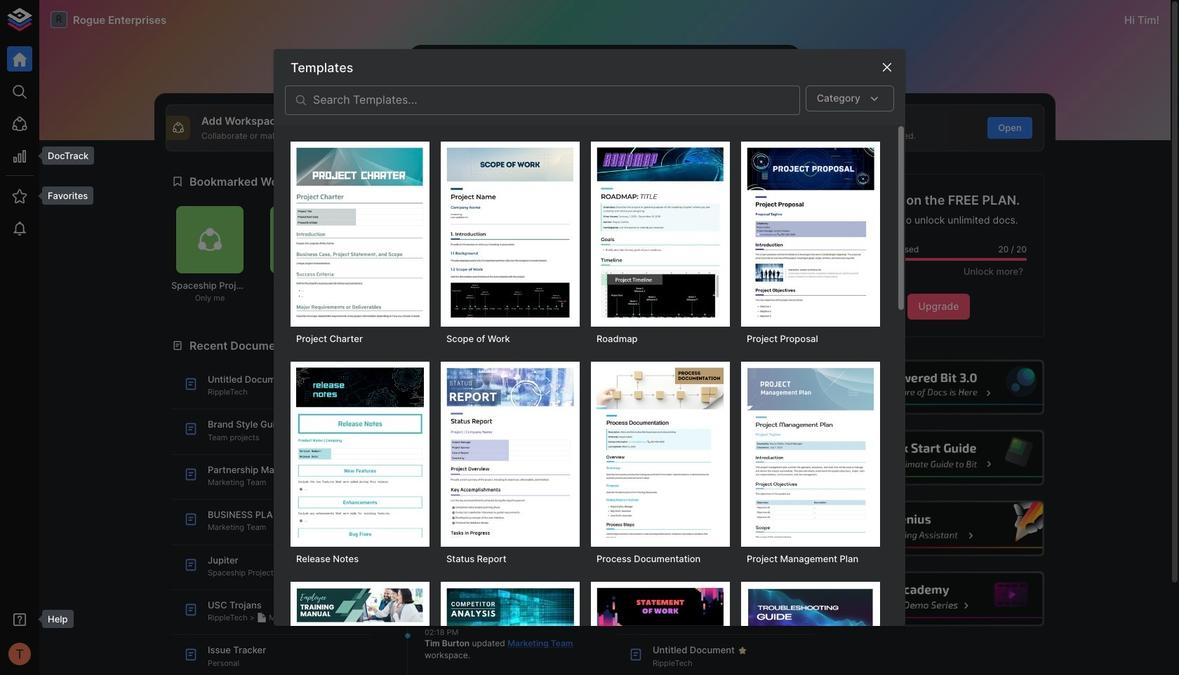 Task type: locate. For each thing, give the bounding box(es) containing it.
2 tooltip from the top
[[32, 187, 94, 205]]

4 help image from the top
[[833, 572, 1044, 628]]

2 vertical spatial tooltip
[[32, 611, 73, 629]]

help image
[[833, 360, 1044, 416], [833, 431, 1044, 486], [833, 501, 1044, 557], [833, 572, 1044, 628]]

0 vertical spatial tooltip
[[32, 147, 94, 165]]

scope of work image
[[446, 148, 574, 318]]

dialog
[[274, 49, 905, 676]]

statement of work image
[[597, 588, 724, 676]]

troubleshooting guide image
[[747, 588, 874, 676]]

1 vertical spatial tooltip
[[32, 187, 94, 205]]

project charter image
[[296, 148, 424, 318]]

tooltip
[[32, 147, 94, 165], [32, 187, 94, 205], [32, 611, 73, 629]]

project management plan image
[[747, 368, 874, 538]]

status report image
[[446, 368, 574, 538]]

Search Templates... text field
[[313, 86, 800, 115]]

1 tooltip from the top
[[32, 147, 94, 165]]

3 help image from the top
[[833, 501, 1044, 557]]



Task type: vqa. For each thing, say whether or not it's contained in the screenshot.
ROADMAP IMAGE
yes



Task type: describe. For each thing, give the bounding box(es) containing it.
2 help image from the top
[[833, 431, 1044, 486]]

1 help image from the top
[[833, 360, 1044, 416]]

project proposal image
[[747, 148, 874, 318]]

release notes image
[[296, 368, 424, 538]]

process documentation image
[[597, 368, 724, 538]]

competitor research report image
[[446, 588, 574, 676]]

roadmap image
[[597, 148, 724, 318]]

employee training manual image
[[296, 588, 424, 676]]

3 tooltip from the top
[[32, 611, 73, 629]]



